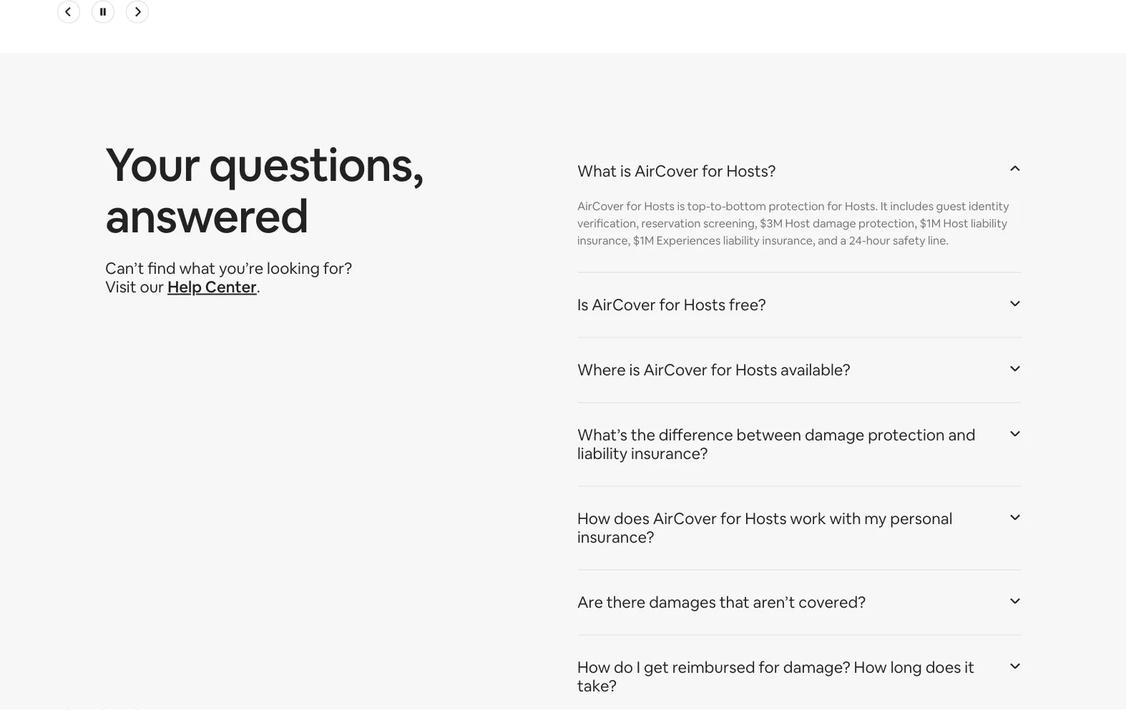 Task type: vqa. For each thing, say whether or not it's contained in the screenshot.
middle liability
yes



Task type: locate. For each thing, give the bounding box(es) containing it.
aircover inside how does aircover for hosts work with my personal insurance?
[[653, 509, 717, 529]]

liability
[[971, 216, 1008, 231], [723, 233, 760, 248], [578, 444, 628, 464]]

protection inside what's the difference between damage protection and liability insurance?
[[868, 425, 945, 446]]

0 horizontal spatial does
[[614, 509, 650, 529]]

liability left the
[[578, 444, 628, 464]]

0 vertical spatial does
[[614, 509, 650, 529]]

is inside aircover for hosts is top-to-bottom protection for hosts. it includes guest identity verification, reservation screening, $3m host damage protection, $1m host liability insurance, $1m experiences liability insurance, and a 24-hour safety line.
[[677, 199, 685, 214]]

is for what
[[621, 161, 631, 182]]

for
[[702, 161, 723, 182], [627, 199, 642, 214], [827, 199, 843, 214], [660, 295, 681, 315], [711, 360, 732, 381], [721, 509, 742, 529], [759, 658, 780, 678]]

1 vertical spatial protection
[[868, 425, 945, 446]]

is right where
[[630, 360, 640, 381]]

how for how does aircover for hosts work with my personal insurance?
[[578, 509, 611, 529]]

your questions, answered
[[105, 135, 423, 246]]

how
[[578, 509, 611, 529], [578, 658, 611, 678], [854, 658, 887, 678]]

insurance,
[[578, 233, 631, 248], [763, 233, 816, 248]]

your
[[105, 135, 200, 195]]

available?
[[781, 360, 851, 381]]

$1m
[[920, 216, 941, 231], [633, 233, 654, 248]]

damage right between
[[805, 425, 865, 446]]

are
[[578, 593, 603, 613]]

liability down screening,
[[723, 233, 760, 248]]

0 vertical spatial insurance?
[[631, 444, 708, 464]]

$1m up line.
[[920, 216, 941, 231]]

help center link
[[168, 277, 257, 298]]

liability inside what's the difference between damage protection and liability insurance?
[[578, 444, 628, 464]]

1 vertical spatial damage
[[805, 425, 865, 446]]

1 vertical spatial does
[[926, 658, 962, 678]]

0 horizontal spatial liability
[[578, 444, 628, 464]]

what's the difference between damage protection and liability insurance? button
[[578, 409, 1021, 481]]

1 horizontal spatial insurance,
[[763, 233, 816, 248]]

and
[[818, 233, 838, 248], [949, 425, 976, 446]]

host down 'guest'
[[944, 216, 969, 231]]

0 horizontal spatial and
[[818, 233, 838, 248]]

how inside how does aircover for hosts work with my personal insurance?
[[578, 509, 611, 529]]

aircover for where
[[644, 360, 708, 381]]

can't
[[105, 259, 144, 279]]

0 horizontal spatial $1m
[[633, 233, 654, 248]]

are there damages that aren't covered?
[[578, 593, 866, 613]]

insurance, down "verification,"
[[578, 233, 631, 248]]

can't find what you're looking for? visit our
[[105, 259, 352, 298]]

what
[[578, 161, 617, 182]]

insurance?
[[631, 444, 708, 464], [578, 528, 655, 548]]

host right $3m
[[785, 216, 810, 231]]

is right what
[[621, 161, 631, 182]]

does inside how does aircover for hosts work with my personal insurance?
[[614, 509, 650, 529]]

insurance? right what's
[[631, 444, 708, 464]]

identity
[[969, 199, 1010, 214]]

aircover inside what is aircover for hosts? dropdown button
[[635, 161, 699, 182]]

help
[[168, 277, 202, 298]]

hosts
[[645, 199, 675, 214], [684, 295, 726, 315], [736, 360, 777, 381], [745, 509, 787, 529]]

does
[[614, 509, 650, 529], [926, 658, 962, 678]]

experiences
[[657, 233, 721, 248]]

protection inside aircover for hosts is top-to-bottom protection for hosts. it includes guest identity verification, reservation screening, $3m host damage protection, $1m host liability insurance, $1m experiences liability insurance, and a 24-hour safety line.
[[769, 199, 825, 214]]

reimbursed
[[673, 658, 756, 678]]

previous slide image
[[63, 6, 74, 18]]

hosts left the free?
[[684, 295, 726, 315]]

1 vertical spatial liability
[[723, 233, 760, 248]]

where is aircover for hosts available?
[[578, 360, 851, 381]]

bottom
[[726, 199, 767, 214]]

0 vertical spatial liability
[[971, 216, 1008, 231]]

aircover for hosts is top-to-bottom protection for hosts. it includes guest identity verification, reservation screening, $3m host damage protection, $1m host liability insurance, $1m experiences liability insurance, and a 24-hour safety line.
[[578, 199, 1010, 248]]

0 vertical spatial $1m
[[920, 216, 941, 231]]

difference
[[659, 425, 733, 446]]

liability down identity
[[971, 216, 1008, 231]]

how for how do i get reimbursed for damage? how long does it take?
[[578, 658, 611, 678]]

1 horizontal spatial protection
[[868, 425, 945, 446]]

aircover
[[635, 161, 699, 182], [578, 199, 624, 214], [592, 295, 656, 315], [644, 360, 708, 381], [653, 509, 717, 529]]

1 horizontal spatial does
[[926, 658, 962, 678]]

hosts left work
[[745, 509, 787, 529]]

insurance? up there at the bottom of page
[[578, 528, 655, 548]]

host
[[785, 216, 810, 231], [944, 216, 969, 231]]

0 horizontal spatial insurance,
[[578, 233, 631, 248]]

$1m down reservation
[[633, 233, 654, 248]]

verification,
[[578, 216, 639, 231]]

safety
[[893, 233, 926, 248]]

2 insurance, from the left
[[763, 233, 816, 248]]

screening,
[[703, 216, 758, 231]]

1 vertical spatial insurance?
[[578, 528, 655, 548]]

is aircover for hosts free? button
[[578, 279, 1021, 332]]

aircover inside aircover for hosts is top-to-bottom protection for hosts. it includes guest identity verification, reservation screening, $3m host damage protection, $1m host liability insurance, $1m experiences liability insurance, and a 24-hour safety line.
[[578, 199, 624, 214]]

0 horizontal spatial host
[[785, 216, 810, 231]]

1 horizontal spatial and
[[949, 425, 976, 446]]

damage up a
[[813, 216, 856, 231]]

aircover inside where is aircover for hosts available? dropdown button
[[644, 360, 708, 381]]

0 vertical spatial damage
[[813, 216, 856, 231]]

0 vertical spatial is
[[621, 161, 631, 182]]

with
[[830, 509, 861, 529]]

is left top-
[[677, 199, 685, 214]]

insurance? inside what's the difference between damage protection and liability insurance?
[[631, 444, 708, 464]]

protection
[[769, 199, 825, 214], [868, 425, 945, 446]]

1 vertical spatial is
[[677, 199, 685, 214]]

0 vertical spatial protection
[[769, 199, 825, 214]]

help center .
[[168, 277, 260, 298]]

damage
[[813, 216, 856, 231], [805, 425, 865, 446]]

hour
[[866, 233, 891, 248]]

1 vertical spatial $1m
[[633, 233, 654, 248]]

0 vertical spatial and
[[818, 233, 838, 248]]

0 horizontal spatial protection
[[769, 199, 825, 214]]

personal
[[890, 509, 953, 529]]

it
[[881, 199, 888, 214]]

hosts up reservation
[[645, 199, 675, 214]]

for inside how does aircover for hosts work with my personal insurance?
[[721, 509, 742, 529]]

that
[[720, 593, 750, 613]]

1 horizontal spatial host
[[944, 216, 969, 231]]

insurance? inside how does aircover for hosts work with my personal insurance?
[[578, 528, 655, 548]]

free?
[[729, 295, 766, 315]]

work
[[790, 509, 826, 529]]

2 vertical spatial liability
[[578, 444, 628, 464]]

2 vertical spatial is
[[630, 360, 640, 381]]

1 horizontal spatial $1m
[[920, 216, 941, 231]]

insurance, down $3m
[[763, 233, 816, 248]]

the
[[631, 425, 656, 446]]

is
[[621, 161, 631, 182], [677, 199, 685, 214], [630, 360, 640, 381]]

how do i get reimbursed for damage? how long does it take? button
[[578, 642, 1021, 711]]

1 vertical spatial and
[[949, 425, 976, 446]]



Task type: describe. For each thing, give the bounding box(es) containing it.
damages
[[649, 593, 716, 613]]

1 host from the left
[[785, 216, 810, 231]]

where is aircover for hosts available? button
[[578, 344, 1021, 397]]

where
[[578, 360, 626, 381]]

get
[[644, 658, 669, 678]]

how does aircover for hosts work with my personal insurance? button
[[578, 493, 1021, 564]]

1 insurance, from the left
[[578, 233, 631, 248]]

covered?
[[799, 593, 866, 613]]

how do i get reimbursed for damage? how long does it take?
[[578, 658, 975, 697]]

answered
[[105, 187, 308, 246]]

looking
[[267, 259, 320, 279]]

includes
[[891, 199, 934, 214]]

does inside "how do i get reimbursed for damage? how long does it take?"
[[926, 658, 962, 678]]

i
[[637, 658, 641, 678]]

is for where
[[630, 360, 640, 381]]

aircover inside 'is aircover for hosts free?' dropdown button
[[592, 295, 656, 315]]

what is aircover for hosts? button
[[578, 145, 1021, 198]]

1 horizontal spatial liability
[[723, 233, 760, 248]]

damage inside aircover for hosts is top-to-bottom protection for hosts. it includes guest identity verification, reservation screening, $3m host damage protection, $1m host liability insurance, $1m experiences liability insurance, and a 24-hour safety line.
[[813, 216, 856, 231]]

$3m
[[760, 216, 783, 231]]

what's the difference between damage protection and liability insurance?
[[578, 425, 976, 464]]

hosts?
[[727, 161, 776, 182]]

what's
[[578, 425, 628, 446]]

what
[[179, 259, 216, 279]]

hosts left available?
[[736, 360, 777, 381]]

a
[[841, 233, 847, 248]]

and inside what's the difference between damage protection and liability insurance?
[[949, 425, 976, 446]]

visit
[[105, 277, 136, 298]]

for?
[[323, 259, 352, 279]]

line.
[[928, 233, 949, 248]]

do
[[614, 658, 633, 678]]

.
[[257, 277, 260, 298]]

long
[[891, 658, 922, 678]]

aren't
[[753, 593, 796, 613]]

take?
[[578, 676, 617, 697]]

2 host from the left
[[944, 216, 969, 231]]

my
[[865, 509, 887, 529]]

between
[[737, 425, 802, 446]]

you're
[[219, 259, 264, 279]]

damage inside what's the difference between damage protection and liability insurance?
[[805, 425, 865, 446]]

there
[[607, 593, 646, 613]]

is
[[578, 295, 589, 315]]

questions,
[[209, 135, 423, 195]]

and inside aircover for hosts is top-to-bottom protection for hosts. it includes guest identity verification, reservation screening, $3m host damage protection, $1m host liability insurance, $1m experiences liability insurance, and a 24-hour safety line.
[[818, 233, 838, 248]]

how does aircover for hosts work with my personal insurance?
[[578, 509, 953, 548]]

guest
[[937, 199, 967, 214]]

aircover for what
[[635, 161, 699, 182]]

aircover for how
[[653, 509, 717, 529]]

our
[[140, 277, 164, 298]]

are there damages that aren't covered? button
[[578, 577, 1021, 630]]

what is aircover for hosts?
[[578, 161, 776, 182]]

next slide image
[[132, 6, 143, 18]]

reservation
[[642, 216, 701, 231]]

protection,
[[859, 216, 918, 231]]

hosts inside how does aircover for hosts work with my personal insurance?
[[745, 509, 787, 529]]

top-
[[688, 199, 710, 214]]

to-
[[710, 199, 726, 214]]

it
[[965, 658, 975, 678]]

2 horizontal spatial liability
[[971, 216, 1008, 231]]

hosts.
[[845, 199, 878, 214]]

hosts inside aircover for hosts is top-to-bottom protection for hosts. it includes guest identity verification, reservation screening, $3m host damage protection, $1m host liability insurance, $1m experiences liability insurance, and a 24-hour safety line.
[[645, 199, 675, 214]]

is aircover for hosts free?
[[578, 295, 766, 315]]

for inside "how do i get reimbursed for damage? how long does it take?"
[[759, 658, 780, 678]]

damage?
[[784, 658, 851, 678]]

find
[[148, 259, 176, 279]]

24-
[[849, 233, 866, 248]]

center
[[205, 277, 257, 298]]



